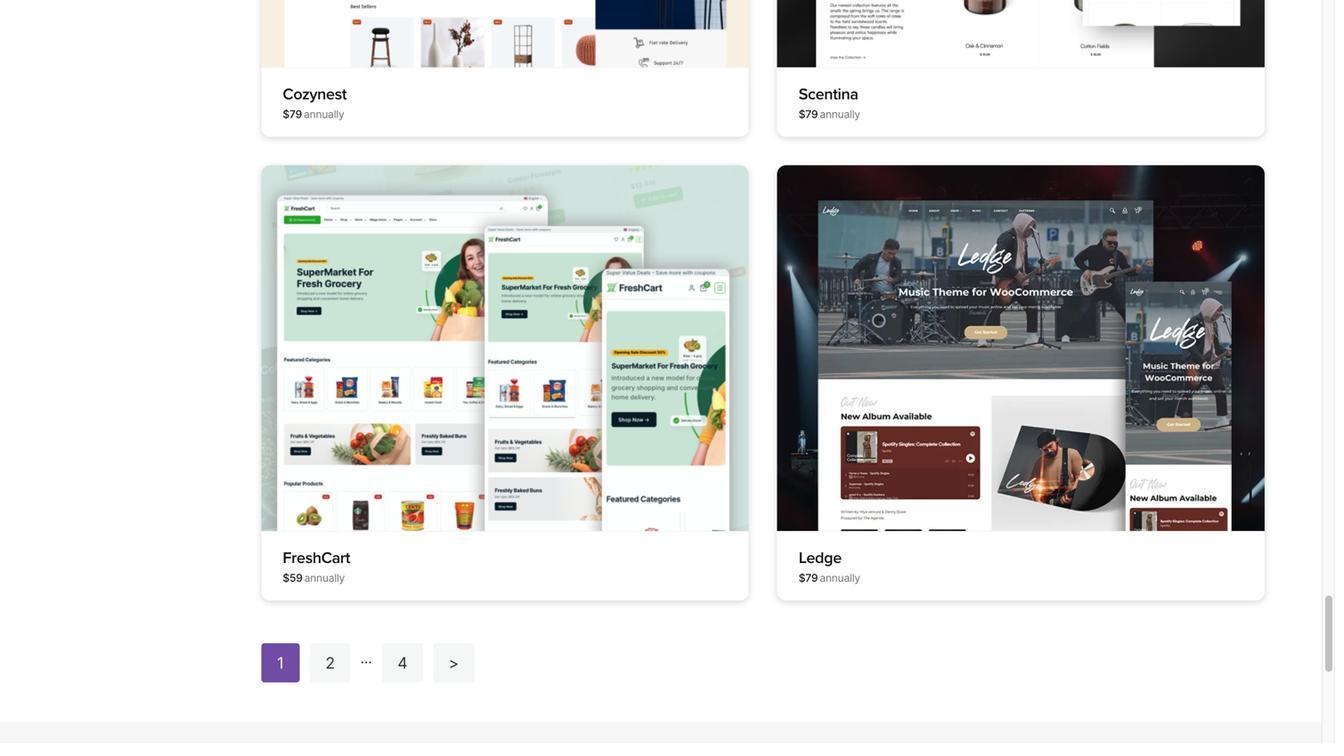 Task type: locate. For each thing, give the bounding box(es) containing it.
$79 inside scentina $79 annually
[[799, 108, 818, 121]]

$79
[[283, 108, 302, 121], [799, 108, 818, 121], [799, 572, 818, 585]]

annually
[[304, 108, 344, 121], [820, 108, 861, 121], [304, 572, 345, 585], [820, 572, 861, 585]]

$79 down cozynest
[[283, 108, 302, 121]]

ledge $79 annually
[[799, 549, 861, 585]]

annually down cozynest
[[304, 108, 344, 121]]

$79 down scentina
[[799, 108, 818, 121]]

$79 for ledge
[[799, 572, 818, 585]]

annually inside cozynest $79 annually
[[304, 108, 344, 121]]

…
[[361, 650, 372, 667]]

annually down ledge link
[[820, 572, 861, 585]]

annually down scentina
[[820, 108, 861, 121]]

annually inside freshcart $59 annually
[[304, 572, 345, 585]]

2 link
[[310, 643, 351, 683]]

scentina link
[[799, 85, 859, 104]]

$79 inside cozynest $79 annually
[[283, 108, 302, 121]]

$79 for scentina
[[799, 108, 818, 121]]

annually for scentina
[[820, 108, 861, 121]]

annually inside ledge $79 annually
[[820, 572, 861, 585]]

freshcart link
[[283, 549, 350, 568]]

$79 inside ledge $79 annually
[[799, 572, 818, 585]]

$79 for cozynest
[[283, 108, 302, 121]]

>
[[449, 654, 459, 672]]

ledge
[[799, 549, 842, 568]]

$59
[[283, 572, 303, 585]]

annually for ledge
[[820, 572, 861, 585]]

scentina
[[799, 85, 859, 104]]

ledge link
[[799, 549, 842, 568]]

annually down freshcart link
[[304, 572, 345, 585]]

$79 down "ledge"
[[799, 572, 818, 585]]

2
[[326, 654, 335, 672]]

annually inside scentina $79 annually
[[820, 108, 861, 121]]

cozynest link
[[283, 85, 347, 104]]



Task type: vqa. For each thing, say whether or not it's contained in the screenshot.
the …
yes



Task type: describe. For each thing, give the bounding box(es) containing it.
freshcart
[[283, 549, 350, 568]]

freshcart $59 annually
[[283, 549, 350, 585]]

annually for freshcart
[[304, 572, 345, 585]]

4 link
[[382, 643, 423, 683]]

1 link
[[261, 643, 300, 683]]

cozynest
[[283, 85, 347, 104]]

4
[[398, 654, 408, 672]]

scentina $79 annually
[[799, 85, 861, 121]]

1
[[277, 654, 284, 672]]

cozynest $79 annually
[[283, 85, 347, 121]]

annually for cozynest
[[304, 108, 344, 121]]

> link
[[433, 643, 475, 683]]



